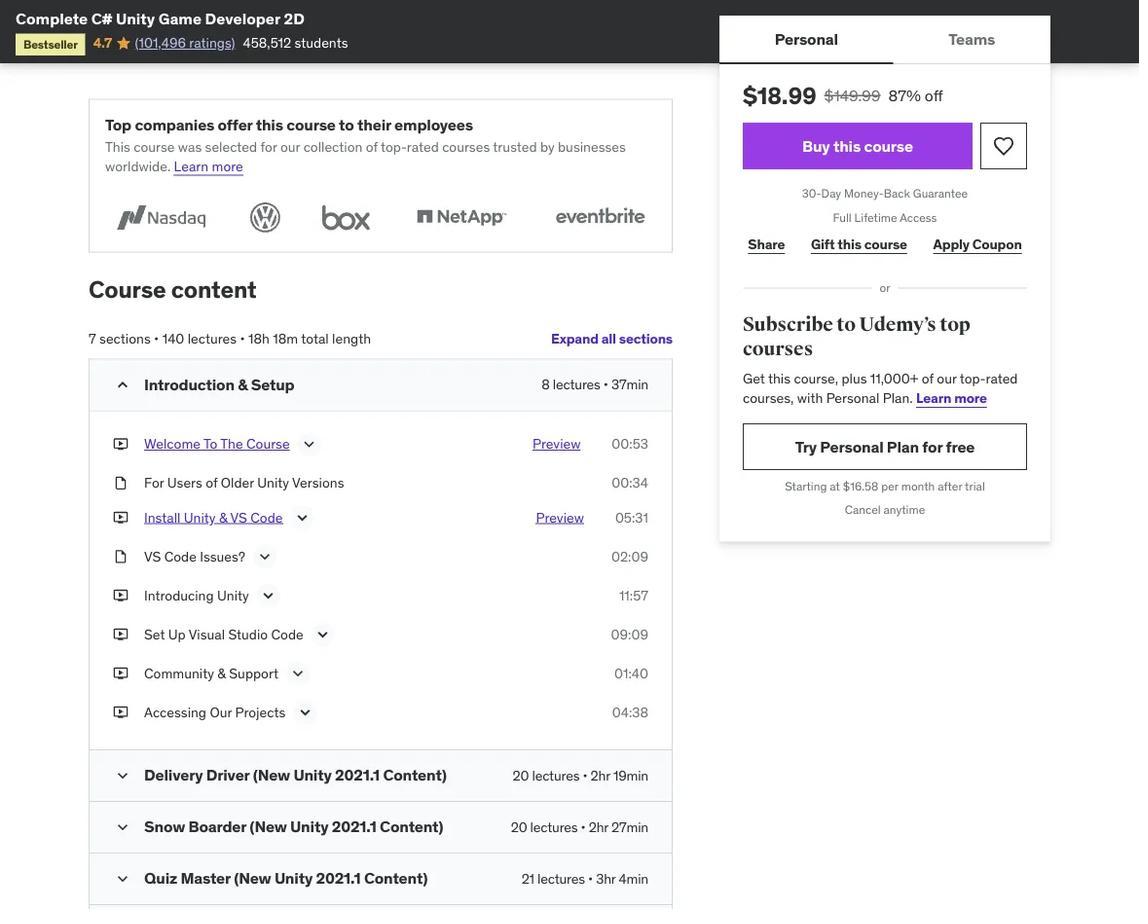 Task type: describe. For each thing, give the bounding box(es) containing it.
this right offer
[[256, 114, 283, 134]]

introducing
[[144, 587, 214, 604]]

nasdaq image
[[105, 199, 217, 236]]

trial
[[965, 479, 985, 494]]

$18.99 $149.99 87% off
[[743, 81, 943, 110]]

20 lectures • 2hr 19min
[[513, 767, 649, 785]]

issues?
[[200, 548, 245, 565]]

2d
[[284, 8, 305, 28]]

4 xsmall image from the top
[[113, 703, 129, 722]]

05:31
[[615, 509, 649, 527]]

master
[[181, 869, 231, 889]]

course,
[[794, 370, 839, 388]]

09:09
[[611, 626, 649, 643]]

volkswagen image
[[244, 199, 287, 236]]

learn more for udemy's
[[917, 389, 987, 407]]

sections inside expand all sections dropdown button
[[619, 330, 673, 348]]

show lecture description image for welcome to the course
[[300, 435, 319, 454]]

setup
[[251, 375, 295, 394]]

personal inside get this course, plus 11,000+ of our top-rated courses, with personal plan.
[[827, 389, 880, 407]]

more for top
[[955, 389, 987, 407]]

unity down snow boarder (new unity 2021.1 content)
[[275, 869, 313, 889]]

7 for 7 downloadable resources
[[124, 42, 132, 62]]

19min
[[613, 767, 649, 785]]

accessing
[[144, 704, 206, 721]]

share button
[[743, 226, 790, 265]]

courses inside this course was selected for our collection of top-rated courses trusted by businesses worldwide.
[[442, 138, 490, 156]]

with
[[797, 389, 823, 407]]

plus
[[842, 370, 867, 388]]

by
[[540, 138, 555, 156]]

this
[[105, 138, 130, 156]]

20 for snow boarder (new unity 2021.1 content)
[[511, 819, 527, 836]]

course inside this course was selected for our collection of top-rated courses trusted by businesses worldwide.
[[134, 138, 175, 156]]

• for quiz master (new unity 2021.1 content)
[[588, 870, 593, 888]]

unity inside install unity & vs code button
[[184, 509, 216, 527]]

vs code issues?
[[144, 548, 245, 565]]

4min
[[619, 870, 649, 888]]

set up visual studio code
[[144, 626, 304, 643]]

lectures for delivery driver (new unity 2021.1 content)
[[532, 767, 580, 785]]

course inside button
[[246, 435, 290, 453]]

27min
[[612, 819, 649, 836]]

visual
[[189, 626, 225, 643]]

2hr for delivery driver (new unity 2021.1 content)
[[591, 767, 610, 785]]

welcome
[[144, 435, 201, 453]]

eventbrite image
[[544, 199, 656, 236]]

3
[[124, 13, 133, 33]]

2021.1 for quiz master (new unity 2021.1 content)
[[316, 869, 361, 889]]

welcome to the course
[[144, 435, 290, 453]]

downloadable
[[136, 42, 233, 62]]

udemy's
[[860, 313, 937, 336]]

2021.1 for snow boarder (new unity 2021.1 content)
[[332, 817, 377, 837]]

personal inside button
[[775, 29, 838, 49]]

month
[[902, 479, 935, 494]]

show lecture description image for install unity & vs code
[[293, 509, 312, 528]]

driver
[[206, 766, 250, 786]]

gift
[[811, 236, 835, 253]]

try personal plan for free
[[795, 437, 975, 457]]

small image for quiz
[[113, 870, 132, 889]]

install
[[144, 509, 181, 527]]

community
[[144, 665, 214, 682]]

unity right older
[[257, 474, 289, 492]]

community & support
[[144, 665, 279, 682]]

0 vertical spatial course
[[89, 275, 166, 305]]

00:34
[[612, 474, 649, 492]]

personal inside "link"
[[820, 437, 884, 457]]

delivery driver (new unity 2021.1 content)
[[144, 766, 447, 786]]

& inside button
[[219, 509, 227, 527]]

quiz master (new unity 2021.1 content)
[[144, 869, 428, 889]]

learn for offer
[[174, 157, 209, 175]]

learn more link for offer
[[174, 157, 243, 175]]

buy this course button
[[743, 123, 973, 169]]

set
[[144, 626, 165, 643]]

all
[[602, 330, 616, 348]]

show lecture description image for set up visual studio code
[[313, 625, 333, 645]]

money-
[[844, 186, 884, 201]]

buy
[[803, 136, 830, 156]]

(101,496 ratings)
[[135, 34, 235, 52]]

content) for snow boarder (new unity 2021.1 content)
[[380, 817, 444, 837]]

employees
[[395, 114, 473, 134]]

lifetime
[[855, 210, 898, 225]]

18h 18m
[[248, 330, 298, 348]]

small image left the 'introduction'
[[113, 375, 132, 395]]

get this course, plus 11,000+ of our top-rated courses, with personal plan.
[[743, 370, 1018, 407]]

vs inside button
[[230, 509, 247, 527]]

students
[[295, 34, 348, 52]]

share
[[748, 236, 785, 253]]

(new for master
[[234, 869, 271, 889]]

this for get
[[768, 370, 791, 388]]

netapp image
[[406, 199, 518, 236]]

(new for boarder
[[250, 817, 287, 837]]

for inside this course was selected for our collection of top-rated courses trusted by businesses worldwide.
[[260, 138, 277, 156]]

small image left 3
[[89, 12, 108, 34]]

plan
[[887, 437, 919, 457]]

day
[[822, 186, 842, 201]]

20 for delivery driver (new unity 2021.1 content)
[[513, 767, 529, 785]]

7 downloadable resources
[[124, 42, 305, 62]]

introduction & setup
[[144, 375, 295, 394]]

snow boarder (new unity 2021.1 content)
[[144, 817, 444, 837]]

1 xsmall image from the top
[[113, 509, 129, 528]]

lectures right 140
[[188, 330, 237, 348]]

3hr
[[596, 870, 616, 888]]

this course was selected for our collection of top-rated courses trusted by businesses worldwide.
[[105, 138, 626, 175]]

2 vertical spatial of
[[206, 474, 218, 492]]

teams button
[[894, 16, 1051, 62]]

11,000+
[[871, 370, 919, 388]]

coupon
[[973, 236, 1022, 253]]

this for buy
[[834, 136, 861, 156]]

was
[[178, 138, 202, 156]]

box image
[[314, 199, 379, 236]]

30-day money-back guarantee full lifetime access
[[802, 186, 968, 225]]

content) for delivery driver (new unity 2021.1 content)
[[383, 766, 447, 786]]

free
[[946, 437, 975, 457]]

top- inside get this course, plus 11,000+ of our top-rated courses, with personal plan.
[[960, 370, 986, 388]]

or
[[880, 281, 891, 296]]

this for gift
[[838, 236, 862, 253]]

course up collection on the top of the page
[[287, 114, 336, 134]]

top companies offer this course to their employees
[[105, 114, 473, 134]]

xsmall image for 00:34
[[113, 474, 129, 493]]

older
[[221, 474, 254, 492]]

show lecture description image for accessing our projects
[[295, 703, 315, 723]]

& for support
[[217, 665, 226, 682]]

try personal plan for free link
[[743, 424, 1028, 470]]

companies
[[135, 114, 215, 134]]

• left 18h 18m at top left
[[240, 330, 245, 348]]

accessing our projects
[[144, 704, 286, 721]]

developer
[[205, 8, 280, 28]]

37min
[[612, 376, 649, 393]]

versions
[[292, 474, 344, 492]]

8
[[542, 376, 550, 393]]

selected
[[205, 138, 257, 156]]

$16.58
[[843, 479, 879, 494]]

xsmall image for community
[[113, 664, 129, 683]]

xsmall image for preview
[[113, 435, 129, 454]]

anytime
[[884, 503, 926, 518]]

0 horizontal spatial to
[[339, 114, 354, 134]]

ratings)
[[189, 34, 235, 52]]

length
[[332, 330, 371, 348]]

xsmall image for set
[[113, 625, 129, 644]]

for users of older unity versions
[[144, 474, 344, 492]]

their
[[357, 114, 391, 134]]

content
[[171, 275, 257, 305]]

introducing unity
[[144, 587, 249, 604]]



Task type: locate. For each thing, give the bounding box(es) containing it.
2021.1 up snow boarder (new unity 2021.1 content)
[[335, 766, 380, 786]]

0 vertical spatial code
[[251, 509, 283, 527]]

install unity & vs code
[[144, 509, 283, 527]]

expand all sections
[[551, 330, 673, 348]]

xsmall image
[[113, 435, 129, 454], [113, 474, 129, 493], [113, 547, 129, 567], [113, 703, 129, 722]]

courses inside the 'subscribe to udemy's top courses'
[[743, 338, 813, 361]]

7 right "4.7"
[[124, 42, 132, 62]]

1 horizontal spatial rated
[[986, 370, 1018, 388]]

1 vertical spatial 2hr
[[589, 819, 609, 836]]

lectures up '21'
[[530, 819, 578, 836]]

small image down 'c#'
[[89, 42, 108, 64]]

& down older
[[219, 509, 227, 527]]

content) for quiz master (new unity 2021.1 content)
[[364, 869, 428, 889]]

learn more down was
[[174, 157, 243, 175]]

to inside the 'subscribe to udemy's top courses'
[[837, 313, 856, 336]]

learn more link up free
[[917, 389, 987, 407]]

unity right 'c#'
[[116, 8, 155, 28]]

1 vertical spatial top-
[[960, 370, 986, 388]]

our
[[280, 138, 300, 156], [937, 370, 957, 388]]

bestseller
[[23, 36, 78, 52]]

0 horizontal spatial learn
[[174, 157, 209, 175]]

lectures right the 8
[[553, 376, 601, 393]]

458,512 students
[[243, 34, 348, 52]]

21
[[522, 870, 535, 888]]

after
[[938, 479, 963, 494]]

1 vertical spatial preview
[[536, 509, 584, 527]]

preview left 05:31
[[536, 509, 584, 527]]

1 horizontal spatial our
[[937, 370, 957, 388]]

0 vertical spatial of
[[366, 138, 378, 156]]

personal up $18.99
[[775, 29, 838, 49]]

personal down plus
[[827, 389, 880, 407]]

140
[[162, 330, 184, 348]]

1 vertical spatial code
[[164, 548, 197, 565]]

cancel
[[845, 503, 881, 518]]

courses,
[[743, 389, 794, 407]]

projects
[[235, 704, 286, 721]]

21 lectures • 3hr 4min
[[522, 870, 649, 888]]

0 horizontal spatial course
[[89, 275, 166, 305]]

0 vertical spatial content)
[[383, 766, 447, 786]]

2 vertical spatial (new
[[234, 869, 271, 889]]

0 horizontal spatial more
[[212, 157, 243, 175]]

xsmall image left install
[[113, 509, 129, 528]]

this inside get this course, plus 11,000+ of our top-rated courses, with personal plan.
[[768, 370, 791, 388]]

1 vertical spatial &
[[219, 509, 227, 527]]

& left support
[[217, 665, 226, 682]]

2021.1 down snow boarder (new unity 2021.1 content)
[[316, 869, 361, 889]]

2 vertical spatial code
[[271, 626, 304, 643]]

gift this course
[[811, 236, 908, 253]]

more for this
[[212, 157, 243, 175]]

show lecture description image right studio
[[313, 625, 333, 645]]

this right gift
[[838, 236, 862, 253]]

the
[[220, 435, 243, 453]]

xsmall image left set
[[113, 625, 129, 644]]

learn for udemy's
[[917, 389, 952, 407]]

course down lifetime
[[865, 236, 908, 253]]

xsmall image for introducing
[[113, 586, 129, 606]]

0 vertical spatial &
[[238, 375, 248, 394]]

2021.1 for delivery driver (new unity 2021.1 content)
[[335, 766, 380, 786]]

tab list
[[720, 16, 1051, 64]]

0 vertical spatial top-
[[381, 138, 407, 156]]

learn more link
[[174, 157, 243, 175], [917, 389, 987, 407]]

• left the 3hr
[[588, 870, 593, 888]]

learn more
[[174, 157, 243, 175], [917, 389, 987, 407]]

0 vertical spatial vs
[[230, 509, 247, 527]]

0 horizontal spatial learn more
[[174, 157, 243, 175]]

0 vertical spatial courses
[[442, 138, 490, 156]]

wishlist image
[[992, 134, 1016, 158]]

1 horizontal spatial of
[[366, 138, 378, 156]]

1 horizontal spatial 7
[[124, 42, 132, 62]]

1 vertical spatial personal
[[827, 389, 880, 407]]

(new right boarder
[[250, 817, 287, 837]]

1 horizontal spatial course
[[246, 435, 290, 453]]

learn right plan.
[[917, 389, 952, 407]]

c#
[[91, 8, 112, 28]]

this right buy
[[834, 136, 861, 156]]

starting
[[785, 479, 827, 494]]

1 horizontal spatial top-
[[960, 370, 986, 388]]

show lecture description image down versions
[[293, 509, 312, 528]]

0 vertical spatial 2021.1
[[335, 766, 380, 786]]

of
[[366, 138, 378, 156], [922, 370, 934, 388], [206, 474, 218, 492]]

87%
[[889, 85, 921, 105]]

20 up 20 lectures • 2hr 27min
[[513, 767, 529, 785]]

7 left 140
[[89, 330, 96, 348]]

learn more for offer
[[174, 157, 243, 175]]

off
[[925, 85, 943, 105]]

lectures right '21'
[[538, 870, 585, 888]]

1 vertical spatial small image
[[113, 870, 132, 889]]

to left udemy's at top right
[[837, 313, 856, 336]]

course up worldwide.
[[134, 138, 175, 156]]

top- down the their
[[381, 138, 407, 156]]

at
[[830, 479, 840, 494]]

0 vertical spatial learn more link
[[174, 157, 243, 175]]

course content
[[89, 275, 257, 305]]

code right studio
[[271, 626, 304, 643]]

code inside button
[[251, 509, 283, 527]]

1 vertical spatial learn more link
[[917, 389, 987, 407]]

30-
[[802, 186, 822, 201]]

0 vertical spatial learn
[[174, 157, 209, 175]]

2hr for snow boarder (new unity 2021.1 content)
[[589, 819, 609, 836]]

1 vertical spatial courses
[[743, 338, 813, 361]]

learn down was
[[174, 157, 209, 175]]

show lecture description image
[[300, 435, 319, 454], [293, 509, 312, 528], [288, 664, 308, 684]]

20 lectures • 2hr 27min
[[511, 819, 649, 836]]

& for setup
[[238, 375, 248, 394]]

1 xsmall image from the top
[[113, 435, 129, 454]]

show lecture description image up versions
[[300, 435, 319, 454]]

lectures up 20 lectures • 2hr 27min
[[532, 767, 580, 785]]

• left 37min
[[604, 376, 609, 393]]

xsmall image for 02:09
[[113, 547, 129, 567]]

11:57
[[619, 587, 649, 604]]

2 horizontal spatial of
[[922, 370, 934, 388]]

20 up '21'
[[511, 819, 527, 836]]

unity down 'delivery driver (new unity 2021.1 content)'
[[290, 817, 329, 837]]

to
[[203, 435, 218, 453]]

0 vertical spatial show lecture description image
[[300, 435, 319, 454]]

worldwide.
[[105, 157, 171, 175]]

1 horizontal spatial vs
[[230, 509, 247, 527]]

& left setup on the left of page
[[238, 375, 248, 394]]

3 xsmall image from the top
[[113, 625, 129, 644]]

2 vertical spatial 2021.1
[[316, 869, 361, 889]]

lectures for quiz master (new unity 2021.1 content)
[[538, 870, 585, 888]]

collection
[[304, 138, 363, 156]]

this inside button
[[834, 136, 861, 156]]

guarantee
[[913, 186, 968, 201]]

(new right driver
[[253, 766, 290, 786]]

this up courses, in the top of the page
[[768, 370, 791, 388]]

1 vertical spatial vs
[[144, 548, 161, 565]]

2 small image from the top
[[113, 870, 132, 889]]

0 horizontal spatial learn more link
[[174, 157, 243, 175]]

this inside 'link'
[[838, 236, 862, 253]]

preview for 00:53
[[533, 435, 581, 453]]

show lecture description image right issues?
[[255, 547, 274, 567]]

code for install unity & vs code
[[251, 509, 283, 527]]

learn
[[174, 157, 209, 175], [917, 389, 952, 407]]

code up introducing
[[164, 548, 197, 565]]

(new right the master
[[234, 869, 271, 889]]

lectures for snow boarder (new unity 2021.1 content)
[[530, 819, 578, 836]]

top- inside this course was selected for our collection of top-rated courses trusted by businesses worldwide.
[[381, 138, 407, 156]]

1 horizontal spatial sections
[[619, 330, 673, 348]]

for left free
[[923, 437, 943, 457]]

plan.
[[883, 389, 913, 407]]

sections left 140
[[99, 330, 151, 348]]

0 vertical spatial to
[[339, 114, 354, 134]]

show lecture description image right projects
[[295, 703, 315, 723]]

1 horizontal spatial learn
[[917, 389, 952, 407]]

(new for driver
[[253, 766, 290, 786]]

of right 11,000+
[[922, 370, 934, 388]]

0 horizontal spatial of
[[206, 474, 218, 492]]

course right the
[[246, 435, 290, 453]]

for inside "link"
[[923, 437, 943, 457]]

1 vertical spatial course
[[246, 435, 290, 453]]

2 xsmall image from the top
[[113, 474, 129, 493]]

7 for 7 sections • 140 lectures • 18h 18m total length
[[89, 330, 96, 348]]

xsmall image left vs code issues?
[[113, 547, 129, 567]]

$18.99
[[743, 81, 817, 110]]

apply
[[934, 236, 970, 253]]

0 vertical spatial personal
[[775, 29, 838, 49]]

0 vertical spatial preview
[[533, 435, 581, 453]]

snow
[[144, 817, 185, 837]]

code
[[251, 509, 283, 527], [164, 548, 197, 565], [271, 626, 304, 643]]

20
[[513, 767, 529, 785], [511, 819, 527, 836]]

our right 11,000+
[[937, 370, 957, 388]]

0 vertical spatial learn more
[[174, 157, 243, 175]]

1 vertical spatial show lecture description image
[[293, 509, 312, 528]]

0 vertical spatial 7
[[124, 42, 132, 62]]

starting at $16.58 per month after trial cancel anytime
[[785, 479, 985, 518]]

xsmall image left accessing
[[113, 703, 129, 722]]

1 vertical spatial learn more
[[917, 389, 987, 407]]

1 sections from the left
[[619, 330, 673, 348]]

0 vertical spatial our
[[280, 138, 300, 156]]

xsmall image left 'for'
[[113, 474, 129, 493]]

show lecture description image right support
[[288, 664, 308, 684]]

3 articles
[[124, 13, 188, 33]]

0 horizontal spatial courses
[[442, 138, 490, 156]]

458,512
[[243, 34, 291, 52]]

0 vertical spatial rated
[[407, 138, 439, 156]]

of inside get this course, plus 11,000+ of our top-rated courses, with personal plan.
[[922, 370, 934, 388]]

learn more up free
[[917, 389, 987, 407]]

1 vertical spatial content)
[[380, 817, 444, 837]]

try
[[795, 437, 817, 457]]

total
[[301, 330, 329, 348]]

1 vertical spatial to
[[837, 313, 856, 336]]

small image left the snow
[[113, 818, 132, 838]]

articles
[[137, 13, 188, 33]]

game
[[158, 8, 202, 28]]

rated inside this course was selected for our collection of top-rated courses trusted by businesses worldwide.
[[407, 138, 439, 156]]

code down for users of older unity versions
[[251, 509, 283, 527]]

1 vertical spatial for
[[923, 437, 943, 457]]

2 vertical spatial personal
[[820, 437, 884, 457]]

0 horizontal spatial our
[[280, 138, 300, 156]]

back
[[884, 186, 911, 201]]

course inside button
[[864, 136, 914, 156]]

1 small image from the top
[[113, 818, 132, 838]]

subscribe to udemy's top courses
[[743, 313, 971, 361]]

1 vertical spatial learn
[[917, 389, 952, 407]]

0 horizontal spatial vs
[[144, 548, 161, 565]]

2hr left 19min
[[591, 767, 610, 785]]

0 horizontal spatial sections
[[99, 330, 151, 348]]

1 vertical spatial rated
[[986, 370, 1018, 388]]

1 vertical spatial 2021.1
[[332, 817, 377, 837]]

1 horizontal spatial learn more link
[[917, 389, 987, 407]]

0 vertical spatial 20
[[513, 767, 529, 785]]

1 horizontal spatial learn more
[[917, 389, 987, 407]]

unity up snow boarder (new unity 2021.1 content)
[[294, 766, 332, 786]]

studio
[[228, 626, 268, 643]]

• left 19min
[[583, 767, 588, 785]]

1 vertical spatial more
[[955, 389, 987, 407]]

content)
[[383, 766, 447, 786], [380, 817, 444, 837], [364, 869, 428, 889]]

show lecture description image up studio
[[259, 586, 278, 606]]

vs down install
[[144, 548, 161, 565]]

2 vertical spatial content)
[[364, 869, 428, 889]]

02:09
[[612, 548, 649, 565]]

preview
[[533, 435, 581, 453], [536, 509, 584, 527]]

full
[[833, 210, 852, 225]]

• left 27min at the bottom right of page
[[581, 819, 586, 836]]

code for set up visual studio code
[[271, 626, 304, 643]]

preview for 05:31
[[536, 509, 584, 527]]

learn more link for udemy's
[[917, 389, 987, 407]]

2 vertical spatial &
[[217, 665, 226, 682]]

for
[[144, 474, 164, 492]]

xsmall image left 'welcome'
[[113, 435, 129, 454]]

expand
[[551, 330, 599, 348]]

our inside get this course, plus 11,000+ of our top-rated courses, with personal plan.
[[937, 370, 957, 388]]

1 horizontal spatial for
[[923, 437, 943, 457]]

courses down the subscribe
[[743, 338, 813, 361]]

0 horizontal spatial top-
[[381, 138, 407, 156]]

our inside this course was selected for our collection of top-rated courses trusted by businesses worldwide.
[[280, 138, 300, 156]]

3 xsmall image from the top
[[113, 547, 129, 567]]

sections right all
[[619, 330, 673, 348]]

0 vertical spatial 2hr
[[591, 767, 610, 785]]

our down top companies offer this course to their employees
[[280, 138, 300, 156]]

top- down top
[[960, 370, 986, 388]]

small image left quiz
[[113, 870, 132, 889]]

0 vertical spatial small image
[[113, 818, 132, 838]]

per
[[882, 479, 899, 494]]

• for introduction & setup
[[604, 376, 609, 393]]

unity up set up visual studio code
[[217, 587, 249, 604]]

0 vertical spatial more
[[212, 157, 243, 175]]

rated inside get this course, plus 11,000+ of our top-rated courses, with personal plan.
[[986, 370, 1018, 388]]

small image left delivery at the left bottom of the page
[[113, 767, 132, 786]]

of left older
[[206, 474, 218, 492]]

course up 140
[[89, 275, 166, 305]]

delivery
[[144, 766, 203, 786]]

0 horizontal spatial 7
[[89, 330, 96, 348]]

more up free
[[955, 389, 987, 407]]

preview down the 8
[[533, 435, 581, 453]]

(new
[[253, 766, 290, 786], [250, 817, 287, 837], [234, 869, 271, 889]]

to up collection on the top of the page
[[339, 114, 354, 134]]

4.7
[[93, 34, 112, 52]]

xsmall image
[[113, 509, 129, 528], [113, 586, 129, 606], [113, 625, 129, 644], [113, 664, 129, 683]]

get
[[743, 370, 765, 388]]

course inside 'link'
[[865, 236, 908, 253]]

01:40
[[615, 665, 649, 682]]

learn more link down was
[[174, 157, 243, 175]]

more down the selected
[[212, 157, 243, 175]]

tab list containing personal
[[720, 16, 1051, 64]]

vs down older
[[230, 509, 247, 527]]

small image
[[113, 818, 132, 838], [113, 870, 132, 889]]

7 sections • 140 lectures • 18h 18m total length
[[89, 330, 371, 348]]

course
[[287, 114, 336, 134], [864, 136, 914, 156], [134, 138, 175, 156], [865, 236, 908, 253]]

xsmall image left introducing
[[113, 586, 129, 606]]

of down the their
[[366, 138, 378, 156]]

quiz
[[144, 869, 177, 889]]

0 horizontal spatial for
[[260, 138, 277, 156]]

for down top companies offer this course to their employees
[[260, 138, 277, 156]]

of inside this course was selected for our collection of top-rated courses trusted by businesses worldwide.
[[366, 138, 378, 156]]

lectures for introduction & setup
[[553, 376, 601, 393]]

0 horizontal spatial rated
[[407, 138, 439, 156]]

•
[[154, 330, 159, 348], [240, 330, 245, 348], [604, 376, 609, 393], [583, 767, 588, 785], [581, 819, 586, 836], [588, 870, 593, 888]]

show lecture description image
[[255, 547, 274, 567], [259, 586, 278, 606], [313, 625, 333, 645], [295, 703, 315, 723]]

1 horizontal spatial more
[[955, 389, 987, 407]]

1 vertical spatial 7
[[89, 330, 96, 348]]

unity right install
[[184, 509, 216, 527]]

install unity & vs code button
[[144, 509, 283, 532]]

small image for snow
[[113, 818, 132, 838]]

expand all sections button
[[551, 320, 673, 359]]

xsmall image left community
[[113, 664, 129, 683]]

• left 140
[[154, 330, 159, 348]]

show lecture description image for introducing unity
[[259, 586, 278, 606]]

1 vertical spatial (new
[[250, 817, 287, 837]]

2 vertical spatial show lecture description image
[[288, 664, 308, 684]]

2 xsmall image from the top
[[113, 586, 129, 606]]

8 lectures • 37min
[[542, 376, 649, 393]]

show lecture description image for vs code issues?
[[255, 547, 274, 567]]

personal up $16.58
[[820, 437, 884, 457]]

1 vertical spatial 20
[[511, 819, 527, 836]]

2 sections from the left
[[99, 330, 151, 348]]

0 vertical spatial for
[[260, 138, 277, 156]]

• for snow boarder (new unity 2021.1 content)
[[581, 819, 586, 836]]

4 xsmall image from the top
[[113, 664, 129, 683]]

1 horizontal spatial courses
[[743, 338, 813, 361]]

course up back
[[864, 136, 914, 156]]

buy this course
[[803, 136, 914, 156]]

courses down employees
[[442, 138, 490, 156]]

small image
[[89, 12, 108, 34], [89, 42, 108, 64], [113, 375, 132, 395], [113, 767, 132, 786]]

0 vertical spatial (new
[[253, 766, 290, 786]]

2021.1 down 'delivery driver (new unity 2021.1 content)'
[[332, 817, 377, 837]]

personal
[[775, 29, 838, 49], [827, 389, 880, 407], [820, 437, 884, 457]]

1 vertical spatial our
[[937, 370, 957, 388]]

1 horizontal spatial to
[[837, 313, 856, 336]]

support
[[229, 665, 279, 682]]

2hr left 27min at the bottom right of page
[[589, 819, 609, 836]]

• for delivery driver (new unity 2021.1 content)
[[583, 767, 588, 785]]

1 vertical spatial of
[[922, 370, 934, 388]]

our
[[210, 704, 232, 721]]

boarder
[[188, 817, 246, 837]]



Task type: vqa. For each thing, say whether or not it's contained in the screenshot.


